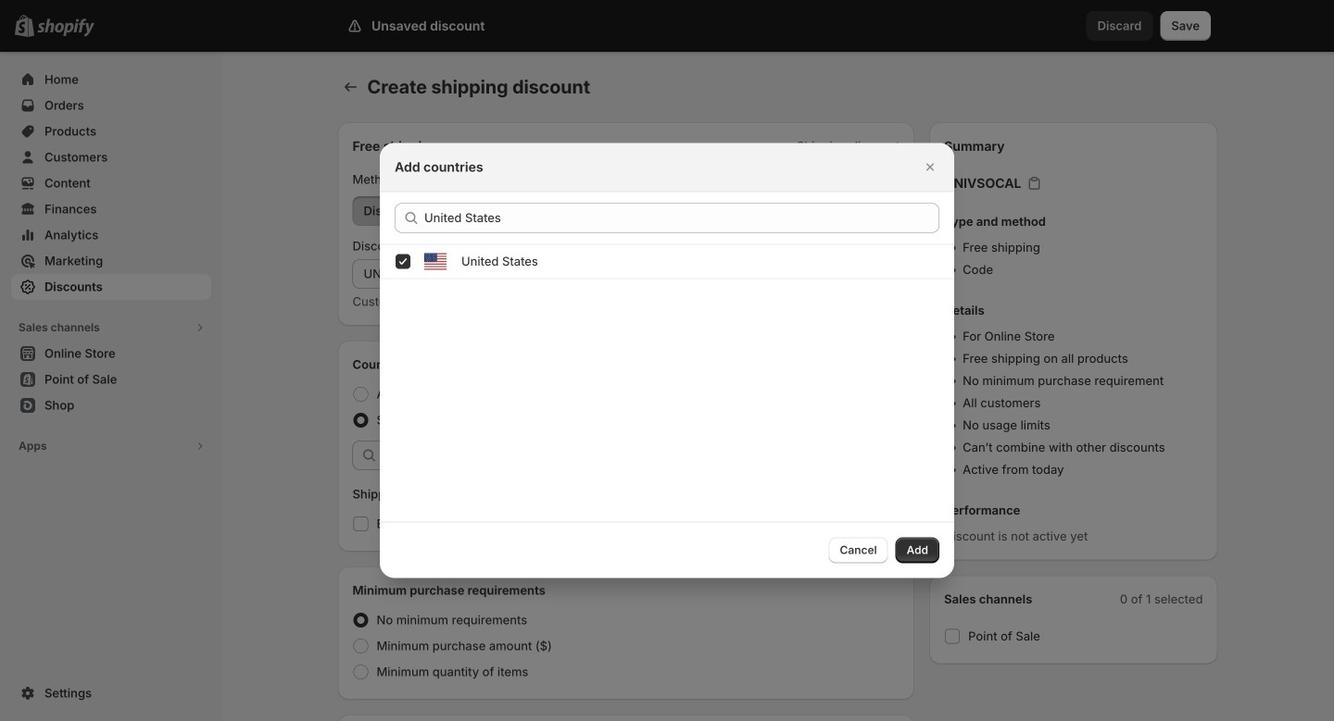Task type: vqa. For each thing, say whether or not it's contained in the screenshot.
Add for Add Product bundle
no



Task type: locate. For each thing, give the bounding box(es) containing it.
dialog
[[0, 143, 1334, 579]]



Task type: describe. For each thing, give the bounding box(es) containing it.
Search countries text field
[[424, 203, 940, 233]]

shopify image
[[37, 18, 95, 37]]



